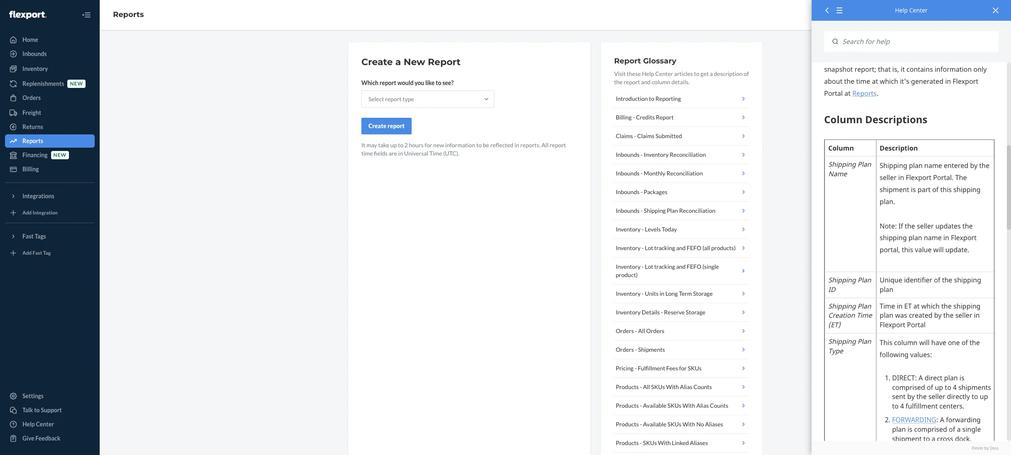 Task type: vqa. For each thing, say whether or not it's contained in the screenshot.
CREDIT
no



Task type: describe. For each thing, give the bounding box(es) containing it.
credits
[[636, 114, 655, 121]]

inventory for inventory - lot tracking and fefo (all products)
[[616, 245, 641, 252]]

reconciliation inside inbounds - shipping plan reconciliation button
[[679, 207, 716, 214]]

with for products - all skus with alias counts
[[666, 384, 679, 391]]

description
[[714, 70, 743, 77]]

inventory for inventory - lot tracking and fefo (single product)
[[616, 263, 641, 270]]

inbounds link
[[5, 47, 95, 61]]

to inside visit these help center articles to get a description of the report and column details.
[[694, 70, 700, 77]]

no
[[697, 421, 704, 428]]

reconciliation for inbounds - monthly reconciliation
[[667, 170, 703, 177]]

financing
[[22, 152, 48, 159]]

fields
[[374, 150, 388, 157]]

- for claims - claims submitted
[[634, 133, 636, 140]]

inventory details - reserve storage
[[616, 309, 706, 316]]

orders up shipments
[[646, 328, 665, 335]]

billing for billing
[[22, 166, 39, 173]]

inbounds - shipping plan reconciliation button
[[614, 202, 750, 221]]

- right details
[[661, 309, 663, 316]]

new for replenishments
[[70, 81, 83, 87]]

with for products - available skus with no aliases
[[683, 421, 695, 428]]

add fast tag
[[22, 250, 51, 257]]

fast tags button
[[5, 230, 95, 243]]

report glossary
[[614, 57, 677, 66]]

home
[[22, 36, 38, 43]]

visit these help center articles to get a description of the report and column details.
[[614, 70, 749, 86]]

(single
[[703, 263, 719, 270]]

create for create a new report
[[361, 57, 393, 68]]

inbounds - packages button
[[614, 183, 750, 202]]

0 horizontal spatial reports
[[22, 138, 43, 145]]

alias for products - available skus with alias counts
[[697, 403, 709, 410]]

time
[[429, 150, 442, 157]]

report inside visit these help center articles to get a description of the report and column details.
[[624, 79, 640, 86]]

reflected
[[490, 142, 514, 149]]

tracking for (single
[[654, 263, 675, 270]]

inventory - lot tracking and fefo (single product)
[[616, 263, 719, 279]]

you
[[415, 79, 424, 86]]

1 vertical spatial help center
[[22, 421, 54, 428]]

and for inventory - lot tracking and fefo (all products)
[[676, 245, 686, 252]]

center inside visit these help center articles to get a description of the report and column details.
[[655, 70, 673, 77]]

- for products - skus with linked aliases
[[640, 440, 642, 447]]

- for products - available skus with no aliases
[[640, 421, 642, 428]]

like
[[425, 79, 435, 86]]

elevio by dixa link
[[824, 446, 999, 452]]

orders - shipments button
[[614, 341, 750, 360]]

0 vertical spatial reports link
[[113, 10, 144, 19]]

units
[[645, 290, 659, 297]]

levels
[[645, 226, 661, 233]]

2 vertical spatial help
[[22, 421, 35, 428]]

pricing - fulfillment fees for skus
[[616, 365, 702, 372]]

- for inbounds - monthly reconciliation
[[641, 170, 643, 177]]

(utc).
[[443, 150, 459, 157]]

products - all skus with alias counts button
[[614, 379, 750, 397]]

inventory - levels today
[[616, 226, 677, 233]]

inventory - lot tracking and fefo (all products) button
[[614, 239, 750, 258]]

1 claims from the left
[[616, 133, 633, 140]]

get
[[701, 70, 709, 77]]

orders for orders
[[22, 94, 41, 101]]

new for financing
[[53, 152, 67, 158]]

tracking for (all
[[654, 245, 675, 252]]

products for products - available skus with no aliases
[[616, 421, 639, 428]]

1 vertical spatial in
[[398, 150, 403, 157]]

submitted
[[656, 133, 682, 140]]

which
[[361, 79, 379, 86]]

create report button
[[361, 118, 412, 135]]

visit
[[614, 70, 626, 77]]

- for billing - credits report
[[633, 114, 635, 121]]

integrations button
[[5, 190, 95, 203]]

up
[[390, 142, 397, 149]]

introduction to reporting button
[[614, 90, 750, 108]]

be
[[483, 142, 489, 149]]

packages
[[644, 189, 668, 196]]

orders for orders - shipments
[[616, 347, 634, 354]]

to inside 'button'
[[649, 95, 655, 102]]

products - skus with linked aliases button
[[614, 435, 750, 453]]

which report would you like to see?
[[361, 79, 454, 86]]

reporting
[[656, 95, 681, 102]]

to right like
[[436, 79, 441, 86]]

report for create a new report
[[428, 57, 461, 68]]

talk to support
[[22, 407, 62, 414]]

in inside 'button'
[[660, 290, 665, 297]]

products - available skus with alias counts
[[616, 403, 729, 410]]

0 vertical spatial help center
[[895, 6, 928, 14]]

take
[[378, 142, 389, 149]]

close navigation image
[[81, 10, 91, 20]]

2 claims from the left
[[637, 133, 655, 140]]

today
[[662, 226, 677, 233]]

fefo for (single
[[687, 263, 702, 270]]

products)
[[711, 245, 736, 252]]

- for orders - all orders
[[635, 328, 637, 335]]

- for products - available skus with alias counts
[[640, 403, 642, 410]]

with for products - available skus with alias counts
[[683, 403, 695, 410]]

dixa
[[990, 446, 999, 452]]

fast tags
[[22, 233, 46, 240]]

these
[[627, 70, 641, 77]]

settings
[[22, 393, 44, 400]]

- for inbounds - packages
[[641, 189, 643, 196]]

inbounds for inbounds - inventory reconciliation
[[616, 151, 640, 158]]

inbounds - inventory reconciliation
[[616, 151, 706, 158]]

create for create report
[[369, 123, 387, 130]]

available for products - available skus with no aliases
[[643, 421, 667, 428]]

billing - credits report button
[[614, 108, 750, 127]]

talk to support button
[[5, 404, 95, 418]]

billing for billing - credits report
[[616, 114, 632, 121]]

skus for products - all skus with alias counts
[[651, 384, 665, 391]]

talk
[[22, 407, 33, 414]]

report for billing - credits report
[[656, 114, 674, 121]]

report inside it may take up to 2 hours for new information to be reflected in reports. all report time fields are in universal time (utc).
[[550, 142, 566, 149]]

inventory - lot tracking and fefo (all products)
[[616, 245, 736, 252]]

introduction to reporting
[[616, 95, 681, 102]]

storage inside button
[[686, 309, 706, 316]]

add integration link
[[5, 207, 95, 220]]

counts for products - available skus with alias counts
[[710, 403, 729, 410]]

inventory for inventory details - reserve storage
[[616, 309, 641, 316]]

inbounds for inbounds - shipping plan reconciliation
[[616, 207, 640, 214]]

give feedback button
[[5, 433, 95, 446]]

1 horizontal spatial reports
[[113, 10, 144, 19]]

report for which report would you like to see?
[[380, 79, 396, 86]]

products - skus with linked aliases
[[616, 440, 708, 447]]

products - available skus with alias counts button
[[614, 397, 750, 416]]

lot for inventory - lot tracking and fefo (all products)
[[645, 245, 653, 252]]

orders for orders - all orders
[[616, 328, 634, 335]]

returns
[[22, 123, 43, 130]]

it
[[361, 142, 365, 149]]

details
[[642, 309, 660, 316]]

to left the 2
[[398, 142, 403, 149]]

tag
[[43, 250, 51, 257]]

plan
[[667, 207, 678, 214]]

inventory for inventory - levels today
[[616, 226, 641, 233]]

reports.
[[520, 142, 541, 149]]

fast inside dropdown button
[[22, 233, 34, 240]]

inbounds - monthly reconciliation button
[[614, 165, 750, 183]]

type
[[403, 96, 414, 103]]

0 vertical spatial in
[[515, 142, 519, 149]]

are
[[389, 150, 397, 157]]



Task type: locate. For each thing, give the bounding box(es) containing it.
counts inside products - all skus with alias counts button
[[694, 384, 712, 391]]

1 horizontal spatial alias
[[697, 403, 709, 410]]

counts for products - all skus with alias counts
[[694, 384, 712, 391]]

skus for products - available skus with no aliases
[[668, 421, 682, 428]]

pricing - fulfillment fees for skus button
[[614, 360, 750, 379]]

1 products from the top
[[616, 384, 639, 391]]

new up orders link
[[70, 81, 83, 87]]

0 vertical spatial a
[[395, 57, 401, 68]]

inventory - units in long term storage button
[[614, 285, 750, 304]]

fees
[[666, 365, 678, 372]]

- for inventory - lot tracking and fefo (single product)
[[642, 263, 644, 270]]

- up inventory - units in long term storage on the bottom of page
[[642, 263, 644, 270]]

with left linked
[[658, 440, 671, 447]]

- for orders - shipments
[[635, 347, 637, 354]]

- down inventory - levels today
[[642, 245, 644, 252]]

new inside it may take up to 2 hours for new information to be reflected in reports. all report time fields are in universal time (utc).
[[433, 142, 444, 149]]

may
[[367, 142, 377, 149]]

add left integration
[[22, 210, 32, 216]]

the
[[614, 79, 623, 86]]

freight
[[22, 109, 41, 116]]

skus down pricing - fulfillment fees for skus
[[651, 384, 665, 391]]

in left reports.
[[515, 142, 519, 149]]

1 vertical spatial help
[[642, 70, 654, 77]]

to left 'reporting'
[[649, 95, 655, 102]]

products - all skus with alias counts
[[616, 384, 712, 391]]

billing down introduction
[[616, 114, 632, 121]]

products for products - skus with linked aliases
[[616, 440, 639, 447]]

2 horizontal spatial in
[[660, 290, 665, 297]]

1 vertical spatial center
[[655, 70, 673, 77]]

- left packages
[[641, 189, 643, 196]]

and for inventory - lot tracking and fefo (single product)
[[676, 263, 686, 270]]

- for pricing - fulfillment fees for skus
[[635, 365, 637, 372]]

1 horizontal spatial for
[[679, 365, 687, 372]]

2 vertical spatial in
[[660, 290, 665, 297]]

add integration
[[22, 210, 58, 216]]

- left shipping
[[641, 207, 643, 214]]

1 horizontal spatial a
[[710, 70, 713, 77]]

orders up pricing
[[616, 347, 634, 354]]

in left long
[[660, 290, 665, 297]]

fast left tags
[[22, 233, 34, 240]]

pricing
[[616, 365, 634, 372]]

1 vertical spatial lot
[[645, 263, 653, 270]]

storage
[[693, 290, 713, 297], [686, 309, 706, 316]]

would
[[397, 79, 414, 86]]

products - available skus with no aliases button
[[614, 416, 750, 435]]

-
[[633, 114, 635, 121], [634, 133, 636, 140], [641, 151, 643, 158], [641, 170, 643, 177], [641, 189, 643, 196], [641, 207, 643, 214], [642, 226, 644, 233], [642, 245, 644, 252], [642, 263, 644, 270], [642, 290, 644, 297], [661, 309, 663, 316], [635, 328, 637, 335], [635, 347, 637, 354], [635, 365, 637, 372], [640, 384, 642, 391], [640, 403, 642, 410], [640, 421, 642, 428], [640, 440, 642, 447]]

report for select report type
[[385, 96, 402, 103]]

inbounds down home
[[22, 50, 47, 57]]

center up the search search box
[[910, 6, 928, 14]]

help center up the 'give feedback'
[[22, 421, 54, 428]]

orders up freight
[[22, 94, 41, 101]]

- left monthly
[[641, 170, 643, 177]]

1 horizontal spatial reports link
[[113, 10, 144, 19]]

0 vertical spatial fast
[[22, 233, 34, 240]]

1 horizontal spatial help center
[[895, 6, 928, 14]]

1 vertical spatial fast
[[33, 250, 42, 257]]

- down fulfillment
[[640, 384, 642, 391]]

for up time
[[425, 142, 432, 149]]

tracking inside inventory - lot tracking and fefo (single product)
[[654, 263, 675, 270]]

inbounds left packages
[[616, 189, 640, 196]]

0 vertical spatial new
[[70, 81, 83, 87]]

fefo left (all
[[687, 245, 702, 252]]

help up give
[[22, 421, 35, 428]]

report down 'reporting'
[[656, 114, 674, 121]]

inventory link
[[5, 62, 95, 76]]

products
[[616, 384, 639, 391], [616, 403, 639, 410], [616, 421, 639, 428], [616, 440, 639, 447]]

1 vertical spatial all
[[638, 328, 645, 335]]

with left no
[[683, 421, 695, 428]]

claims - claims submitted button
[[614, 127, 750, 146]]

1 fefo from the top
[[687, 245, 702, 252]]

2 horizontal spatial new
[[433, 142, 444, 149]]

- down products - available skus with no aliases
[[640, 440, 642, 447]]

0 vertical spatial storage
[[693, 290, 713, 297]]

0 vertical spatial all
[[542, 142, 549, 149]]

hours
[[409, 142, 424, 149]]

inbounds
[[22, 50, 47, 57], [616, 151, 640, 158], [616, 170, 640, 177], [616, 189, 640, 196], [616, 207, 640, 214]]

add for add integration
[[22, 210, 32, 216]]

billing inside button
[[616, 114, 632, 121]]

report
[[624, 79, 640, 86], [380, 79, 396, 86], [385, 96, 402, 103], [388, 123, 405, 130], [550, 142, 566, 149]]

0 vertical spatial reports
[[113, 10, 144, 19]]

feedback
[[35, 435, 60, 443]]

claims down "billing - credits report" at top
[[616, 133, 633, 140]]

introduction
[[616, 95, 648, 102]]

2 vertical spatial reconciliation
[[679, 207, 716, 214]]

inbounds - packages
[[616, 189, 668, 196]]

time
[[361, 150, 373, 157]]

2 horizontal spatial report
[[656, 114, 674, 121]]

0 horizontal spatial report
[[428, 57, 461, 68]]

- up orders - shipments
[[635, 328, 637, 335]]

claims
[[616, 133, 633, 140], [637, 133, 655, 140]]

elevio by dixa
[[972, 446, 999, 452]]

product)
[[616, 272, 638, 279]]

fast left tag
[[33, 250, 42, 257]]

skus up products - available skus with no aliases
[[668, 403, 682, 410]]

help
[[895, 6, 908, 14], [642, 70, 654, 77], [22, 421, 35, 428]]

shipments
[[638, 347, 665, 354]]

inbounds down claims - claims submitted
[[616, 151, 640, 158]]

help center up the search search box
[[895, 6, 928, 14]]

- up products - skus with linked aliases
[[640, 421, 642, 428]]

universal
[[404, 150, 428, 157]]

inventory inside 'button'
[[616, 290, 641, 297]]

settings link
[[5, 390, 95, 403]]

4 products from the top
[[616, 440, 639, 447]]

1 horizontal spatial in
[[515, 142, 519, 149]]

report up up
[[388, 123, 405, 130]]

0 vertical spatial help
[[895, 6, 908, 14]]

fefo inside inventory - lot tracking and fefo (single product)
[[687, 263, 702, 270]]

report for create report
[[388, 123, 405, 130]]

alias up no
[[697, 403, 709, 410]]

for right fees
[[679, 365, 687, 372]]

fefo for (all
[[687, 245, 702, 252]]

create inside "button"
[[369, 123, 387, 130]]

billing
[[616, 114, 632, 121], [22, 166, 39, 173]]

linked
[[672, 440, 689, 447]]

orders - shipments
[[616, 347, 665, 354]]

1 add from the top
[[22, 210, 32, 216]]

1 lot from the top
[[645, 245, 653, 252]]

counts inside 'products - available skus with alias counts' button
[[710, 403, 729, 410]]

inventory up monthly
[[644, 151, 669, 158]]

2 vertical spatial and
[[676, 263, 686, 270]]

tracking
[[654, 245, 675, 252], [654, 263, 675, 270]]

- left levels
[[642, 226, 644, 233]]

with down products - all skus with alias counts button
[[683, 403, 695, 410]]

1 vertical spatial aliases
[[690, 440, 708, 447]]

and
[[641, 79, 651, 86], [676, 245, 686, 252], [676, 263, 686, 270]]

inventory up product)
[[616, 263, 641, 270]]

help center link
[[5, 418, 95, 432]]

1 horizontal spatial claims
[[637, 133, 655, 140]]

for inside it may take up to 2 hours for new information to be reflected in reports. all report time fields are in universal time (utc).
[[425, 142, 432, 149]]

fefo
[[687, 245, 702, 252], [687, 263, 702, 270]]

skus down orders - shipments button
[[688, 365, 702, 372]]

inventory inside inventory - lot tracking and fefo (single product)
[[616, 263, 641, 270]]

claims down credits
[[637, 133, 655, 140]]

skus for products - available skus with alias counts
[[668, 403, 682, 410]]

a inside visit these help center articles to get a description of the report and column details.
[[710, 70, 713, 77]]

add for add fast tag
[[22, 250, 32, 257]]

give feedback
[[22, 435, 60, 443]]

0 horizontal spatial help
[[22, 421, 35, 428]]

orders - all orders button
[[614, 322, 750, 341]]

inbounds for inbounds
[[22, 50, 47, 57]]

2 horizontal spatial center
[[910, 6, 928, 14]]

2
[[405, 142, 408, 149]]

- inside 'button'
[[642, 290, 644, 297]]

support
[[41, 407, 62, 414]]

inventory for inventory - units in long term storage
[[616, 290, 641, 297]]

products for products - available skus with alias counts
[[616, 403, 639, 410]]

0 vertical spatial fefo
[[687, 245, 702, 252]]

- down "billing - credits report" at top
[[634, 133, 636, 140]]

center up 'column'
[[655, 70, 673, 77]]

inventory for inventory
[[22, 65, 48, 72]]

1 vertical spatial reconciliation
[[667, 170, 703, 177]]

2 vertical spatial all
[[643, 384, 650, 391]]

1 vertical spatial storage
[[686, 309, 706, 316]]

1 vertical spatial create
[[369, 123, 387, 130]]

it may take up to 2 hours for new information to be reflected in reports. all report time fields are in universal time (utc).
[[361, 142, 566, 157]]

tracking down today
[[654, 245, 675, 252]]

reports link
[[113, 10, 144, 19], [5, 135, 95, 148]]

tags
[[35, 233, 46, 240]]

1 horizontal spatial report
[[614, 57, 641, 66]]

in right are at the top left
[[398, 150, 403, 157]]

returns link
[[5, 120, 95, 134]]

2 add from the top
[[22, 250, 32, 257]]

report left type
[[385, 96, 402, 103]]

0 vertical spatial billing
[[616, 114, 632, 121]]

and inside inventory - lot tracking and fefo (single product)
[[676, 263, 686, 270]]

1 horizontal spatial new
[[70, 81, 83, 87]]

information
[[445, 142, 475, 149]]

flexport logo image
[[9, 11, 46, 19]]

to left be
[[476, 142, 482, 149]]

billing - credits report
[[616, 114, 674, 121]]

2 horizontal spatial help
[[895, 6, 908, 14]]

- for products - all skus with alias counts
[[640, 384, 642, 391]]

1 vertical spatial a
[[710, 70, 713, 77]]

articles
[[674, 70, 693, 77]]

reconciliation inside inbounds - monthly reconciliation button
[[667, 170, 703, 177]]

lot down inventory - levels today
[[645, 245, 653, 252]]

2 tracking from the top
[[654, 263, 675, 270]]

storage right term
[[693, 290, 713, 297]]

help inside visit these help center articles to get a description of the report and column details.
[[642, 70, 654, 77]]

all for products
[[643, 384, 650, 391]]

0 vertical spatial aliases
[[705, 421, 723, 428]]

and left 'column'
[[641, 79, 651, 86]]

- for inbounds - inventory reconciliation
[[641, 151, 643, 158]]

report up the select report type
[[380, 79, 396, 86]]

long
[[666, 290, 678, 297]]

- for inventory - levels today
[[642, 226, 644, 233]]

fulfillment
[[638, 365, 665, 372]]

billing down financing
[[22, 166, 39, 173]]

orders up orders - shipments
[[616, 328, 634, 335]]

reserve
[[664, 309, 685, 316]]

2 products from the top
[[616, 403, 639, 410]]

reconciliation down claims - claims submitted button
[[670, 151, 706, 158]]

with down fees
[[666, 384, 679, 391]]

- for inventory - units in long term storage
[[642, 290, 644, 297]]

0 horizontal spatial in
[[398, 150, 403, 157]]

and inside visit these help center articles to get a description of the report and column details.
[[641, 79, 651, 86]]

storage inside 'button'
[[693, 290, 713, 297]]

replenishments
[[22, 80, 64, 87]]

1 horizontal spatial center
[[655, 70, 673, 77]]

inventory
[[22, 65, 48, 72], [644, 151, 669, 158], [616, 226, 641, 233], [616, 245, 641, 252], [616, 263, 641, 270], [616, 290, 641, 297], [616, 309, 641, 316]]

report inside "button"
[[388, 123, 405, 130]]

new
[[404, 57, 425, 68]]

skus down products - available skus with no aliases
[[643, 440, 657, 447]]

- for inventory - lot tracking and fefo (all products)
[[642, 245, 644, 252]]

inbounds for inbounds - packages
[[616, 189, 640, 196]]

inventory down product)
[[616, 290, 641, 297]]

reconciliation down the inbounds - packages button
[[679, 207, 716, 214]]

1 vertical spatial available
[[643, 421, 667, 428]]

1 vertical spatial alias
[[697, 403, 709, 410]]

term
[[679, 290, 692, 297]]

products for products - all skus with alias counts
[[616, 384, 639, 391]]

reconciliation down 'inbounds - inventory reconciliation' button
[[667, 170, 703, 177]]

inbounds - shipping plan reconciliation
[[616, 207, 716, 214]]

fefo left '(single'
[[687, 263, 702, 270]]

- for inbounds - shipping plan reconciliation
[[641, 207, 643, 214]]

2 lot from the top
[[645, 263, 653, 270]]

- down claims - claims submitted
[[641, 151, 643, 158]]

help down report glossary
[[642, 70, 654, 77]]

0 vertical spatial add
[[22, 210, 32, 216]]

inventory - levels today button
[[614, 221, 750, 239]]

alias for products - all skus with alias counts
[[680, 384, 693, 391]]

create a new report
[[361, 57, 461, 68]]

claims - claims submitted
[[616, 133, 682, 140]]

- left shipments
[[635, 347, 637, 354]]

- right pricing
[[635, 365, 637, 372]]

3 products from the top
[[616, 421, 639, 428]]

to right talk
[[34, 407, 40, 414]]

storage right 'reserve'
[[686, 309, 706, 316]]

new up billing link
[[53, 152, 67, 158]]

1 vertical spatial counts
[[710, 403, 729, 410]]

add down fast tags
[[22, 250, 32, 257]]

orders - all orders
[[616, 328, 665, 335]]

inbounds inside button
[[616, 151, 640, 158]]

1 horizontal spatial billing
[[616, 114, 632, 121]]

- inside inventory - lot tracking and fefo (single product)
[[642, 263, 644, 270]]

reconciliation inside 'inbounds - inventory reconciliation' button
[[670, 151, 706, 158]]

all down fulfillment
[[643, 384, 650, 391]]

a left new at the top left of the page
[[395, 57, 401, 68]]

1 tracking from the top
[[654, 245, 675, 252]]

with
[[666, 384, 679, 391], [683, 403, 695, 410], [683, 421, 695, 428], [658, 440, 671, 447]]

report down 'these'
[[624, 79, 640, 86]]

all inside it may take up to 2 hours for new information to be reflected in reports. all report time fields are in universal time (utc).
[[542, 142, 549, 149]]

0 horizontal spatial center
[[36, 421, 54, 428]]

reconciliation for inbounds - inventory reconciliation
[[670, 151, 706, 158]]

available down products - all skus with alias counts
[[643, 403, 667, 410]]

inbounds - monthly reconciliation
[[616, 170, 703, 177]]

lot for inventory - lot tracking and fefo (single product)
[[645, 263, 653, 270]]

report inside billing - credits report button
[[656, 114, 674, 121]]

add fast tag link
[[5, 247, 95, 260]]

0 vertical spatial center
[[910, 6, 928, 14]]

0 vertical spatial available
[[643, 403, 667, 410]]

2 fefo from the top
[[687, 263, 702, 270]]

0 horizontal spatial reports link
[[5, 135, 95, 148]]

report right reports.
[[550, 142, 566, 149]]

all for orders
[[638, 328, 645, 335]]

1 vertical spatial billing
[[22, 166, 39, 173]]

inventory down inventory - levels today
[[616, 245, 641, 252]]

(all
[[703, 245, 710, 252]]

create up which
[[361, 57, 393, 68]]

inventory left levels
[[616, 226, 641, 233]]

0 horizontal spatial a
[[395, 57, 401, 68]]

1 vertical spatial and
[[676, 245, 686, 252]]

1 vertical spatial fefo
[[687, 263, 702, 270]]

report up 'these'
[[614, 57, 641, 66]]

- left units at bottom
[[642, 290, 644, 297]]

home link
[[5, 33, 95, 47]]

1 vertical spatial for
[[679, 365, 687, 372]]

a
[[395, 57, 401, 68], [710, 70, 713, 77]]

0 vertical spatial and
[[641, 79, 651, 86]]

1 vertical spatial reports link
[[5, 135, 95, 148]]

alias down pricing - fulfillment fees for skus button
[[680, 384, 693, 391]]

2 vertical spatial new
[[53, 152, 67, 158]]

elevio
[[972, 446, 983, 452]]

to inside button
[[34, 407, 40, 414]]

- down products - all skus with alias counts
[[640, 403, 642, 410]]

available up products - skus with linked aliases
[[643, 421, 667, 428]]

of
[[744, 70, 749, 77]]

lot
[[645, 245, 653, 252], [645, 263, 653, 270]]

1 vertical spatial reports
[[22, 138, 43, 145]]

2 available from the top
[[643, 421, 667, 428]]

skus down products - available skus with alias counts
[[668, 421, 682, 428]]

0 horizontal spatial new
[[53, 152, 67, 158]]

0 horizontal spatial help center
[[22, 421, 54, 428]]

tracking down inventory - lot tracking and fefo (all products)
[[654, 263, 675, 270]]

0 horizontal spatial alias
[[680, 384, 693, 391]]

for inside button
[[679, 365, 687, 372]]

2 vertical spatial center
[[36, 421, 54, 428]]

- left credits
[[633, 114, 635, 121]]

0 vertical spatial alias
[[680, 384, 693, 391]]

0 horizontal spatial billing
[[22, 166, 39, 173]]

available for products - available skus with alias counts
[[643, 403, 667, 410]]

for
[[425, 142, 432, 149], [679, 365, 687, 372]]

new up time
[[433, 142, 444, 149]]

0 vertical spatial tracking
[[654, 245, 675, 252]]

inventory up replenishments
[[22, 65, 48, 72]]

all right reports.
[[542, 142, 549, 149]]

lot inside inventory - lot tracking and fefo (single product)
[[645, 263, 653, 270]]

center down talk to support
[[36, 421, 54, 428]]

inbounds for inbounds - monthly reconciliation
[[616, 170, 640, 177]]

and down inventory - levels today button
[[676, 245, 686, 252]]

0 horizontal spatial claims
[[616, 133, 633, 140]]

0 vertical spatial lot
[[645, 245, 653, 252]]

create report
[[369, 123, 405, 130]]

see?
[[443, 79, 454, 86]]

Search search field
[[838, 31, 999, 52]]

1 vertical spatial add
[[22, 250, 32, 257]]

0 vertical spatial create
[[361, 57, 393, 68]]

to left get
[[694, 70, 700, 77]]

1 horizontal spatial help
[[642, 70, 654, 77]]

inventory - lot tracking and fefo (single product) button
[[614, 258, 750, 285]]

fast
[[22, 233, 34, 240], [33, 250, 42, 257]]

create up 'may'
[[369, 123, 387, 130]]

create
[[361, 57, 393, 68], [369, 123, 387, 130]]

lot up units at bottom
[[645, 263, 653, 270]]

0 vertical spatial reconciliation
[[670, 151, 706, 158]]

1 vertical spatial tracking
[[654, 263, 675, 270]]

0 vertical spatial counts
[[694, 384, 712, 391]]

inventory up orders - all orders at the right
[[616, 309, 641, 316]]

billing link
[[5, 163, 95, 176]]

0 horizontal spatial for
[[425, 142, 432, 149]]

0 vertical spatial for
[[425, 142, 432, 149]]

new
[[70, 81, 83, 87], [433, 142, 444, 149], [53, 152, 67, 158]]

help up the search search box
[[895, 6, 908, 14]]

select report type
[[369, 96, 414, 103]]

1 vertical spatial new
[[433, 142, 444, 149]]

1 available from the top
[[643, 403, 667, 410]]



